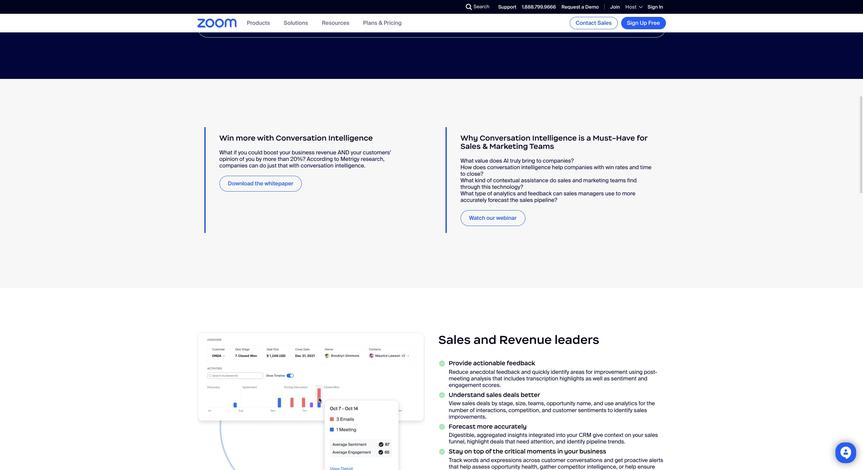 Task type: locate. For each thing, give the bounding box(es) containing it.
this
[[482, 183, 491, 190]]

watch our webinar
[[469, 214, 517, 222]]

0 horizontal spatial sign
[[627, 19, 639, 27]]

1 vertical spatial feedback
[[507, 360, 535, 367]]

plans
[[363, 19, 378, 27]]

and left quickly at the bottom of page
[[521, 368, 531, 376]]

graph analytics for meetings and email image
[[197, 329, 425, 470]]

0 horizontal spatial conversation
[[301, 162, 334, 169]]

that right analysis
[[493, 375, 503, 382]]

opportunity inside stay on top of the critical moments in your business track words and expressions across customer conversations and get proactive alerts that help assess opportunity health, gather competitor intelligence, or help ensure products are effectively positioned.
[[492, 463, 521, 470]]

1 horizontal spatial with
[[289, 162, 300, 169]]

0 vertical spatial by
[[256, 155, 262, 163]]

anecdotal
[[470, 368, 495, 376]]

feedback
[[528, 190, 552, 197], [507, 360, 535, 367], [497, 368, 520, 376]]

1 vertical spatial accurately
[[494, 423, 527, 431]]

0 horizontal spatial can
[[249, 162, 258, 169]]

that down stay
[[449, 463, 459, 470]]

forecast
[[449, 423, 476, 431]]

1 horizontal spatial do
[[550, 177, 557, 184]]

2 vertical spatial for
[[639, 400, 646, 407]]

0 vertical spatial can
[[249, 162, 258, 169]]

in
[[558, 448, 563, 456]]

win
[[219, 133, 234, 143]]

0 vertical spatial a
[[582, 4, 585, 10]]

the right download
[[255, 180, 263, 187]]

1 vertical spatial analytics
[[615, 400, 638, 407]]

0 horizontal spatial as
[[586, 375, 592, 382]]

1 vertical spatial business
[[580, 448, 607, 456]]

0 vertical spatial analytics
[[494, 190, 516, 197]]

0 vertical spatial opportunity
[[547, 400, 576, 407]]

1 vertical spatial identify
[[614, 407, 633, 414]]

0 horizontal spatial a
[[582, 4, 585, 10]]

of right top
[[486, 448, 492, 456]]

analytics inside what value does ai truly bring to companies? how does conversation intelligence help companies with win rates and time to close? what kind of contextual assistance do sales and marketing teams find through this technology? what type of analytics and feedback can sales managers use to more accurately forecast the sales pipeline?
[[494, 190, 516, 197]]

truly
[[510, 157, 521, 164]]

on up words
[[465, 448, 472, 456]]

of right kind
[[487, 177, 492, 184]]

opportunity left 'name,'
[[547, 400, 576, 407]]

more inside what if you could boost your business revenue and your customers' opinion of you by more than 20%? according to metrigy research, companies can do just that with conversation intelligence.
[[263, 155, 277, 163]]

customer up into
[[553, 407, 577, 414]]

0 vertical spatial do
[[260, 162, 266, 169]]

2 vertical spatial deals
[[490, 438, 504, 445]]

is
[[579, 133, 585, 143]]

and
[[338, 149, 350, 156]]

2 intelligence from the left
[[533, 133, 577, 143]]

do right assistance
[[550, 177, 557, 184]]

sign left up
[[627, 19, 639, 27]]

that up 'critical'
[[505, 438, 515, 445]]

0 horizontal spatial on
[[465, 448, 472, 456]]

with up boost
[[257, 133, 274, 143]]

win
[[606, 164, 614, 171]]

1 vertical spatial on
[[465, 448, 472, 456]]

to right 'sentiments'
[[608, 407, 613, 414]]

support
[[499, 4, 517, 10]]

companies inside what if you could boost your business revenue and your customers' opinion of you by more than 20%? according to metrigy research, companies can do just that with conversation intelligence.
[[219, 162, 248, 169]]

highlight
[[467, 438, 489, 445]]

of inside stay on top of the critical moments in your business track words and expressions across customer conversations and get proactive alerts that help assess opportunity health, gather competitor intelligence, or help ensure products are effectively positioned.
[[486, 448, 492, 456]]

name,
[[577, 400, 593, 407]]

that inside provide actionable feedback reduce anecdotal feedback and quickly identify areas for improvement using post- meeting analysis that includes transcription highlights as well as sentiment and engagement scores.
[[493, 375, 503, 382]]

of inside what if you could boost your business revenue and your customers' opinion of you by more than 20%? according to metrigy research, companies can do just that with conversation intelligence.
[[240, 155, 245, 163]]

interactions,
[[476, 407, 508, 414]]

does up kind
[[473, 164, 486, 171]]

the inside understand sales deals better view sales deals by stage, size, teams, opportunity name, and use analytics for the number of interactions, competition, and customer sentiments to identify sales improvements.
[[647, 400, 655, 407]]

your right "in"
[[565, 448, 578, 456]]

analytics down contextual
[[494, 190, 516, 197]]

more down find
[[622, 190, 636, 197]]

sales up provide
[[439, 332, 471, 347]]

your inside stay on top of the critical moments in your business track words and expressions across customer conversations and get proactive alerts that help assess opportunity health, gather competitor intelligence, or help ensure products are effectively positioned.
[[565, 448, 578, 456]]

more up aggregated
[[477, 423, 493, 431]]

accurately inside what value does ai truly bring to companies? how does conversation intelligence help companies with win rates and time to close? what kind of contextual assistance do sales and marketing teams find through this technology? what type of analytics and feedback can sales managers use to more accurately forecast the sales pipeline?
[[461, 196, 487, 204]]

1 horizontal spatial can
[[553, 190, 563, 197]]

accurately inside 'forecast more accurately digestible, aggregated insights integrated into your crm give context on your sales funnel, highlight deals that need attention, and identify pipeline trends.'
[[494, 423, 527, 431]]

the inside stay on top of the critical moments in your business track words and expressions across customer conversations and get proactive alerts that help assess opportunity health, gather competitor intelligence, or help ensure products are effectively positioned.
[[493, 448, 503, 456]]

0 horizontal spatial business
[[292, 149, 315, 156]]

with inside what value does ai truly bring to companies? how does conversation intelligence help companies with win rates and time to close? what kind of contextual assistance do sales and marketing teams find through this technology? what type of analytics and feedback can sales managers use to more accurately forecast the sales pipeline?
[[594, 164, 605, 171]]

and right sentiment
[[638, 375, 648, 382]]

analytics down sentiment
[[615, 400, 638, 407]]

a left demo
[[582, 4, 585, 10]]

the down technology?
[[510, 196, 519, 204]]

sentiment
[[611, 375, 637, 382]]

size,
[[516, 400, 527, 407]]

by left boost
[[256, 155, 262, 163]]

the up expressions
[[493, 448, 503, 456]]

download the whitepaper
[[228, 180, 294, 187]]

1 horizontal spatial as
[[604, 375, 610, 382]]

1 horizontal spatial &
[[483, 142, 488, 151]]

accurately
[[461, 196, 487, 204], [494, 423, 527, 431]]

watch
[[469, 214, 485, 222]]

0 horizontal spatial companies
[[219, 162, 248, 169]]

what left type at top right
[[461, 190, 474, 197]]

1 vertical spatial a
[[587, 133, 591, 143]]

1 vertical spatial &
[[483, 142, 488, 151]]

of inside understand sales deals better view sales deals by stage, size, teams, opportunity name, and use analytics for the number of interactions, competition, and customer sentiments to identify sales improvements.
[[470, 407, 475, 414]]

deals right highlight
[[490, 438, 504, 445]]

conversation down revenue
[[301, 162, 334, 169]]

what
[[219, 149, 233, 156], [461, 157, 474, 164], [461, 177, 474, 184], [461, 190, 474, 197]]

1 vertical spatial by
[[492, 400, 498, 407]]

opportunity inside understand sales deals better view sales deals by stage, size, teams, opportunity name, and use analytics for the number of interactions, competition, and customer sentiments to identify sales improvements.
[[547, 400, 576, 407]]

sales up the value
[[461, 142, 481, 151]]

plans & pricing link
[[363, 19, 402, 27]]

must-
[[593, 133, 616, 143]]

host
[[626, 4, 637, 10]]

for left well
[[586, 368, 593, 376]]

as left well
[[586, 375, 592, 382]]

a
[[582, 4, 585, 10], [587, 133, 591, 143]]

sales and revenue leaders
[[439, 332, 600, 347]]

managers
[[579, 190, 604, 197]]

on inside 'forecast more accurately digestible, aggregated insights integrated into your crm give context on your sales funnel, highlight deals that need attention, and identify pipeline trends.'
[[625, 432, 632, 439]]

and up actionable
[[474, 332, 497, 347]]

and up "in"
[[556, 438, 566, 445]]

sign for sign in
[[648, 4, 658, 10]]

why conversation intelligence is a must-have for sales & marketing teams
[[461, 133, 648, 151]]

None search field
[[441, 1, 468, 12]]

could
[[248, 149, 263, 156]]

and right competition,
[[542, 407, 552, 414]]

0 vertical spatial identify
[[551, 368, 570, 376]]

attention,
[[531, 438, 555, 445]]

and inside 'forecast more accurately digestible, aggregated insights integrated into your crm give context on your sales funnel, highlight deals that need attention, and identify pipeline trends.'
[[556, 438, 566, 445]]

gather
[[540, 463, 557, 470]]

companies up marketing
[[565, 164, 593, 171]]

identify right into
[[567, 438, 585, 445]]

rates
[[616, 164, 628, 171]]

customer
[[553, 407, 577, 414], [542, 457, 566, 464]]

into
[[556, 432, 566, 439]]

conversation inside what value does ai truly bring to companies? how does conversation intelligence help companies with win rates and time to close? what kind of contextual assistance do sales and marketing teams find through this technology? what type of analytics and feedback can sales managers use to more accurately forecast the sales pipeline?
[[487, 164, 520, 171]]

for inside understand sales deals better view sales deals by stage, size, teams, opportunity name, and use analytics for the number of interactions, competition, and customer sentiments to identify sales improvements.
[[639, 400, 646, 407]]

conversation up contextual
[[487, 164, 520, 171]]

1 horizontal spatial companies
[[565, 164, 593, 171]]

intelligence inside why conversation intelligence is a must-have for sales & marketing teams
[[533, 133, 577, 143]]

highlights
[[560, 375, 585, 382]]

intelligence up and
[[328, 133, 373, 143]]

2 conversation from the left
[[480, 133, 531, 143]]

revenue
[[316, 149, 337, 156]]

itani
[[231, 8, 245, 15]]

with left win
[[594, 164, 605, 171]]

2 horizontal spatial with
[[594, 164, 605, 171]]

identify up the context
[[614, 407, 633, 414]]

critical
[[505, 448, 526, 456]]

feedback down assistance
[[528, 190, 552, 197]]

do inside what if you could boost your business revenue and your customers' opinion of you by more than 20%? according to metrigy research, companies can do just that with conversation intelligence.
[[260, 162, 266, 169]]

deals up stage,
[[503, 391, 520, 399]]

opportunity down 'critical'
[[492, 463, 521, 470]]

to down teams
[[616, 190, 621, 197]]

a right is
[[587, 133, 591, 143]]

0 vertical spatial sign
[[648, 4, 658, 10]]

accurately down through
[[461, 196, 487, 204]]

1 horizontal spatial conversation
[[487, 164, 520, 171]]

1 vertical spatial deals
[[477, 400, 491, 407]]

provide
[[449, 360, 472, 367]]

more inside what value does ai truly bring to companies? how does conversation intelligence help companies with win rates and time to close? what kind of contextual assistance do sales and marketing teams find through this technology? what type of analytics and feedback can sales managers use to more accurately forecast the sales pipeline?
[[622, 190, 636, 197]]

what left if
[[219, 149, 233, 156]]

improvements.
[[449, 413, 487, 420]]

0 vertical spatial deals
[[503, 391, 520, 399]]

accurately up insights
[[494, 423, 527, 431]]

sales inside 'forecast more accurately digestible, aggregated insights integrated into your crm give context on your sales funnel, highlight deals that need attention, and identify pipeline trends.'
[[645, 432, 658, 439]]

conversation
[[301, 162, 334, 169], [487, 164, 520, 171]]

by left stage,
[[492, 400, 498, 407]]

view
[[449, 400, 461, 407]]

for right have
[[637, 133, 648, 143]]

the
[[255, 180, 263, 187], [510, 196, 519, 204], [647, 400, 655, 407], [493, 448, 503, 456]]

by inside what if you could boost your business revenue and your customers' opinion of you by more than 20%? according to metrigy research, companies can do just that with conversation intelligence.
[[256, 155, 262, 163]]

1 horizontal spatial intelligence
[[533, 133, 577, 143]]

0 vertical spatial customer
[[553, 407, 577, 414]]

0 vertical spatial on
[[625, 432, 632, 439]]

intelligence up companies?
[[533, 133, 577, 143]]

download the whitepaper link
[[219, 176, 302, 192]]

request
[[562, 4, 581, 10]]

and right 'name,'
[[594, 400, 604, 407]]

through
[[461, 183, 481, 190]]

use right 'name,'
[[605, 400, 614, 407]]

of right if
[[240, 155, 245, 163]]

deals down understand
[[477, 400, 491, 407]]

engagement
[[449, 382, 481, 389]]

contact sales link
[[570, 17, 618, 29]]

companies down if
[[219, 162, 248, 169]]

sign left in
[[648, 4, 658, 10]]

for down using
[[639, 400, 646, 407]]

0 horizontal spatial conversation
[[276, 133, 327, 143]]

&
[[379, 19, 383, 27], [483, 142, 488, 151]]

what left the value
[[461, 157, 474, 164]]

0 vertical spatial business
[[292, 149, 315, 156]]

and down top
[[480, 457, 490, 464]]

time
[[641, 164, 652, 171]]

help right intelligence
[[552, 164, 563, 171]]

as right well
[[604, 375, 610, 382]]

assess
[[472, 463, 490, 470]]

for
[[637, 133, 648, 143], [586, 368, 593, 376], [639, 400, 646, 407]]

sales inside why conversation intelligence is a must-have for sales & marketing teams
[[461, 142, 481, 151]]

boost
[[264, 149, 278, 156]]

what down how at the top of the page
[[461, 177, 474, 184]]

can inside what value does ai truly bring to companies? how does conversation intelligence help companies with win rates and time to close? what kind of contextual assistance do sales and marketing teams find through this technology? what type of analytics and feedback can sales managers use to more accurately forecast the sales pipeline?
[[553, 190, 563, 197]]

sign up free link
[[621, 17, 666, 29]]

0 vertical spatial &
[[379, 19, 383, 27]]

1 horizontal spatial conversation
[[480, 133, 531, 143]]

0 horizontal spatial by
[[256, 155, 262, 163]]

1 vertical spatial can
[[553, 190, 563, 197]]

& up the value
[[483, 142, 488, 151]]

or
[[619, 463, 624, 470]]

business inside stay on top of the critical moments in your business track words and expressions across customer conversations and get proactive alerts that help assess opportunity health, gather competitor intelligence, or help ensure products are effectively positioned.
[[580, 448, 607, 456]]

that inside what if you could boost your business revenue and your customers' opinion of you by more than 20%? according to metrigy research, companies can do just that with conversation intelligence.
[[278, 162, 288, 169]]

chief technology officer and co-founder, setsail technologies inc.
[[252, 8, 423, 15]]

0 horizontal spatial opportunity
[[492, 463, 521, 470]]

sales
[[558, 177, 571, 184], [564, 190, 577, 197], [520, 196, 533, 204], [486, 391, 502, 399], [462, 400, 476, 407], [634, 407, 648, 414], [645, 432, 658, 439]]

founder,
[[336, 8, 358, 15]]

more inside 'forecast more accurately digestible, aggregated insights integrated into your crm give context on your sales funnel, highlight deals that need attention, and identify pipeline trends.'
[[477, 423, 493, 431]]

1 vertical spatial opportunity
[[492, 463, 521, 470]]

identify
[[551, 368, 570, 376], [614, 407, 633, 414], [567, 438, 585, 445]]

can
[[249, 162, 258, 169], [553, 190, 563, 197]]

value
[[475, 157, 488, 164]]

1 horizontal spatial on
[[625, 432, 632, 439]]

1 vertical spatial customer
[[542, 457, 566, 464]]

1 horizontal spatial a
[[587, 133, 591, 143]]

to left metrigy
[[334, 155, 339, 163]]

to
[[334, 155, 339, 163], [537, 157, 542, 164], [461, 170, 466, 177], [616, 190, 621, 197], [608, 407, 613, 414]]

1 horizontal spatial sign
[[648, 4, 658, 10]]

understand sales deals better view sales deals by stage, size, teams, opportunity name, and use analytics for the number of interactions, competition, and customer sentiments to identify sales improvements.
[[449, 391, 655, 420]]

alerts
[[650, 457, 664, 464]]

help right or
[[626, 463, 637, 470]]

0 horizontal spatial do
[[260, 162, 266, 169]]

& inside why conversation intelligence is a must-have for sales & marketing teams
[[483, 142, 488, 151]]

technologies
[[379, 8, 413, 15]]

1 vertical spatial sales
[[461, 142, 481, 151]]

1 horizontal spatial analytics
[[615, 400, 638, 407]]

contact
[[576, 19, 597, 27]]

0 vertical spatial use
[[606, 190, 615, 197]]

business down win more with conversation intelligence
[[292, 149, 315, 156]]

on
[[625, 432, 632, 439], [465, 448, 472, 456]]

2 vertical spatial identify
[[567, 438, 585, 445]]

stage,
[[499, 400, 515, 407]]

identify inside understand sales deals better view sales deals by stage, size, teams, opportunity name, and use analytics for the number of interactions, competition, and customer sentiments to identify sales improvements.
[[614, 407, 633, 414]]

support link
[[499, 4, 517, 10]]

does left ai
[[490, 157, 503, 164]]

of right number at the right
[[470, 407, 475, 414]]

0 horizontal spatial accurately
[[461, 196, 487, 204]]

1 vertical spatial for
[[586, 368, 593, 376]]

the down post- on the bottom right
[[647, 400, 655, 407]]

for inside provide actionable feedback reduce anecdotal feedback and quickly identify areas for improvement using post- meeting analysis that includes transcription highlights as well as sentiment and engagement scores.
[[586, 368, 593, 376]]

ensure
[[638, 463, 655, 470]]

customer inside stay on top of the critical moments in your business track words and expressions across customer conversations and get proactive alerts that help assess opportunity health, gather competitor intelligence, or help ensure products are effectively positioned.
[[542, 457, 566, 464]]

can down could
[[249, 162, 258, 169]]

1 horizontal spatial help
[[552, 164, 563, 171]]

can down companies?
[[553, 190, 563, 197]]

0 vertical spatial for
[[637, 133, 648, 143]]

help left 'are'
[[460, 463, 471, 470]]

your right into
[[567, 432, 578, 439]]

chief
[[252, 8, 265, 15]]

1 vertical spatial use
[[605, 400, 614, 407]]

1 vertical spatial sign
[[627, 19, 639, 27]]

feedback down actionable
[[497, 368, 520, 376]]

context
[[605, 432, 624, 439]]

1 horizontal spatial opportunity
[[547, 400, 576, 407]]

0 vertical spatial feedback
[[528, 190, 552, 197]]

& right plans
[[379, 19, 383, 27]]

search image
[[466, 4, 472, 10], [466, 4, 472, 10]]

sales
[[598, 19, 612, 27], [461, 142, 481, 151], [439, 332, 471, 347]]

1 vertical spatial do
[[550, 177, 557, 184]]

0 horizontal spatial &
[[379, 19, 383, 27]]

with right than
[[289, 162, 300, 169]]

forecast
[[488, 196, 509, 204]]

1 horizontal spatial accurately
[[494, 423, 527, 431]]

business down pipeline
[[580, 448, 607, 456]]

1 horizontal spatial by
[[492, 400, 498, 407]]

feedback up includes
[[507, 360, 535, 367]]

across
[[523, 457, 540, 464]]

0 horizontal spatial analytics
[[494, 190, 516, 197]]

0 vertical spatial accurately
[[461, 196, 487, 204]]

that right just
[[278, 162, 288, 169]]

0 horizontal spatial does
[[473, 164, 486, 171]]

0 horizontal spatial intelligence
[[328, 133, 373, 143]]

sales right contact
[[598, 19, 612, 27]]

more left than
[[263, 155, 277, 163]]

do left just
[[260, 162, 266, 169]]

customer down "in"
[[542, 457, 566, 464]]

identify left areas
[[551, 368, 570, 376]]

revenue
[[500, 332, 552, 347]]

use inside understand sales deals better view sales deals by stage, size, teams, opportunity name, and use analytics for the number of interactions, competition, and customer sentiments to identify sales improvements.
[[605, 400, 614, 407]]

to left close?
[[461, 170, 466, 177]]

1 horizontal spatial business
[[580, 448, 607, 456]]

1 as from the left
[[586, 375, 592, 382]]

on right the context
[[625, 432, 632, 439]]

identify inside 'forecast more accurately digestible, aggregated insights integrated into your crm give context on your sales funnel, highlight deals that need attention, and identify pipeline trends.'
[[567, 438, 585, 445]]

conversation up 20%?
[[276, 133, 327, 143]]

up
[[640, 19, 647, 27]]

if
[[234, 149, 237, 156]]

the inside what value does ai truly bring to companies? how does conversation intelligence help companies with win rates and time to close? what kind of contextual assistance do sales and marketing teams find through this technology? what type of analytics and feedback can sales managers use to more accurately forecast the sales pipeline?
[[510, 196, 519, 204]]

to inside what if you could boost your business revenue and your customers' opinion of you by more than 20%? according to metrigy research, companies can do just that with conversation intelligence.
[[334, 155, 339, 163]]



Task type: describe. For each thing, give the bounding box(es) containing it.
number
[[449, 407, 469, 414]]

our
[[487, 214, 495, 222]]

products button
[[247, 19, 270, 27]]

trends.
[[608, 438, 626, 445]]

have
[[616, 133, 635, 143]]

plans & pricing
[[363, 19, 402, 27]]

companies?
[[543, 157, 574, 164]]

and left co-
[[316, 8, 325, 15]]

of right type at top right
[[487, 190, 492, 197]]

1.888.799.9666 link
[[522, 4, 556, 10]]

0 vertical spatial sales
[[598, 19, 612, 27]]

intelligence,
[[587, 463, 618, 470]]

customers'
[[363, 149, 391, 156]]

digestible,
[[449, 432, 476, 439]]

more up could
[[236, 133, 256, 143]]

conversation inside why conversation intelligence is a must-have for sales & marketing teams
[[480, 133, 531, 143]]

2 vertical spatial sales
[[439, 332, 471, 347]]

bring
[[522, 157, 535, 164]]

your right boost
[[280, 149, 291, 156]]

actionable
[[473, 360, 506, 367]]

funnel,
[[449, 438, 466, 445]]

sign in link
[[648, 4, 663, 10]]

well
[[593, 375, 603, 382]]

understand
[[449, 391, 485, 399]]

to inside understand sales deals better view sales deals by stage, size, teams, opportunity name, and use analytics for the number of interactions, competition, and customer sentiments to identify sales improvements.
[[608, 407, 613, 414]]

customer inside understand sales deals better view sales deals by stage, size, teams, opportunity name, and use analytics for the number of interactions, competition, and customer sentiments to identify sales improvements.
[[553, 407, 577, 414]]

give
[[593, 432, 604, 439]]

host button
[[626, 4, 643, 10]]

co-
[[326, 8, 336, 15]]

solutions
[[284, 19, 308, 27]]

your right trends.
[[633, 432, 644, 439]]

reduce
[[449, 368, 469, 376]]

conversation inside what if you could boost your business revenue and your customers' opinion of you by more than 20%? according to metrigy research, companies can do just that with conversation intelligence.
[[301, 162, 334, 169]]

assistance
[[521, 177, 549, 184]]

join link
[[611, 4, 620, 10]]

resources
[[322, 19, 350, 27]]

and left marketing
[[573, 177, 582, 184]]

insights
[[508, 432, 528, 439]]

contact sales
[[576, 19, 612, 27]]

areas
[[571, 368, 585, 376]]

words
[[464, 457, 479, 464]]

with inside what if you could boost your business revenue and your customers' opinion of you by more than 20%? according to metrigy research, companies can do just that with conversation intelligence.
[[289, 162, 300, 169]]

majed itani
[[211, 8, 245, 15]]

analysis
[[471, 375, 492, 382]]

sign in
[[648, 4, 663, 10]]

do inside what value does ai truly bring to companies? how does conversation intelligence help companies with win rates and time to close? what kind of contextual assistance do sales and marketing teams find through this technology? what type of analytics and feedback can sales managers use to more accurately forecast the sales pipeline?
[[550, 177, 557, 184]]

companies inside what value does ai truly bring to companies? how does conversation intelligence help companies with win rates and time to close? what kind of contextual assistance do sales and marketing teams find through this technology? what type of analytics and feedback can sales managers use to more accurately forecast the sales pipeline?
[[565, 164, 593, 171]]

and left time
[[630, 164, 639, 171]]

sign for sign up free
[[627, 19, 639, 27]]

quickly
[[532, 368, 550, 376]]

by inside understand sales deals better view sales deals by stage, size, teams, opportunity name, and use analytics for the number of interactions, competition, and customer sentiments to identify sales improvements.
[[492, 400, 498, 407]]

includes
[[504, 375, 525, 382]]

majed
[[211, 8, 230, 15]]

post-
[[644, 368, 658, 376]]

setsail
[[359, 8, 377, 15]]

why
[[461, 133, 478, 143]]

better
[[521, 391, 540, 399]]

win more with conversation intelligence
[[219, 133, 373, 143]]

proactive
[[625, 457, 648, 464]]

join
[[611, 4, 620, 10]]

2 as from the left
[[604, 375, 610, 382]]

deals inside 'forecast more accurately digestible, aggregated insights integrated into your crm give context on your sales funnel, highlight deals that need attention, and identify pipeline trends.'
[[490, 438, 504, 445]]

pipeline
[[587, 438, 607, 445]]

sentiments
[[578, 407, 607, 414]]

and down assistance
[[517, 190, 527, 197]]

a inside why conversation intelligence is a must-have for sales & marketing teams
[[587, 133, 591, 143]]

20%?
[[290, 155, 306, 163]]

using
[[629, 368, 643, 376]]

use inside what value does ai truly bring to companies? how does conversation intelligence help companies with win rates and time to close? what kind of contextual assistance do sales and marketing teams find through this technology? what type of analytics and feedback can sales managers use to more accurately forecast the sales pipeline?
[[606, 190, 615, 197]]

improvement
[[594, 368, 628, 376]]

and left get
[[604, 457, 614, 464]]

sign up free
[[627, 19, 660, 27]]

health,
[[522, 463, 539, 470]]

identify inside provide actionable feedback reduce anecdotal feedback and quickly identify areas for improvement using post- meeting analysis that includes transcription highlights as well as sentiment and engagement scores.
[[551, 368, 570, 376]]

conversations
[[567, 457, 603, 464]]

are
[[473, 470, 481, 470]]

teams
[[610, 177, 626, 184]]

business inside what if you could boost your business revenue and your customers' opinion of you by more than 20%? according to metrigy research, companies can do just that with conversation intelligence.
[[292, 149, 315, 156]]

1 intelligence from the left
[[328, 133, 373, 143]]

products
[[449, 470, 472, 470]]

2 horizontal spatial help
[[626, 463, 637, 470]]

to right bring
[[537, 157, 542, 164]]

that inside stay on top of the critical moments in your business track words and expressions across customer conversations and get proactive alerts that help assess opportunity health, gather competitor intelligence, or help ensure products are effectively positioned.
[[449, 463, 459, 470]]

what inside what if you could boost your business revenue and your customers' opinion of you by more than 20%? according to metrigy research, companies can do just that with conversation intelligence.
[[219, 149, 233, 156]]

marketing
[[490, 142, 528, 151]]

products
[[247, 19, 270, 27]]

that inside 'forecast more accurately digestible, aggregated insights integrated into your crm give context on your sales funnel, highlight deals that need attention, and identify pipeline trends.'
[[505, 438, 515, 445]]

1 horizontal spatial does
[[490, 157, 503, 164]]

track
[[449, 457, 463, 464]]

forecast more accurately digestible, aggregated insights integrated into your crm give context on your sales funnel, highlight deals that need attention, and identify pipeline trends.
[[449, 423, 658, 445]]

research,
[[361, 155, 385, 163]]

0 horizontal spatial with
[[257, 133, 274, 143]]

1.888.799.9666
[[522, 4, 556, 10]]

analytics inside understand sales deals better view sales deals by stage, size, teams, opportunity name, and use analytics for the number of interactions, competition, and customer sentiments to identify sales improvements.
[[615, 400, 638, 407]]

inc.
[[414, 8, 423, 15]]

on inside stay on top of the critical moments in your business track words and expressions across customer conversations and get proactive alerts that help assess opportunity health, gather competitor intelligence, or help ensure products are effectively positioned.
[[465, 448, 472, 456]]

can inside what if you could boost your business revenue and your customers' opinion of you by more than 20%? according to metrigy research, companies can do just that with conversation intelligence.
[[249, 162, 258, 169]]

moments
[[527, 448, 556, 456]]

2 vertical spatial feedback
[[497, 368, 520, 376]]

top
[[474, 448, 484, 456]]

help inside what value does ai truly bring to companies? how does conversation intelligence help companies with win rates and time to close? what kind of contextual assistance do sales and marketing teams find through this technology? what type of analytics and feedback can sales managers use to more accurately forecast the sales pipeline?
[[552, 164, 563, 171]]

0 horizontal spatial help
[[460, 463, 471, 470]]

positioned.
[[509, 470, 538, 470]]

ai
[[504, 157, 509, 164]]

just
[[268, 162, 277, 169]]

download
[[228, 180, 254, 187]]

effectively
[[482, 470, 508, 470]]

intelligence
[[522, 164, 551, 171]]

stay on top of the critical moments in your business track words and expressions across customer conversations and get proactive alerts that help assess opportunity health, gather competitor intelligence, or help ensure products are effectively positioned.
[[449, 448, 664, 470]]

for inside why conversation intelligence is a must-have for sales & marketing teams
[[637, 133, 648, 143]]

1 conversation from the left
[[276, 133, 327, 143]]

feedback inside what value does ai truly bring to companies? how does conversation intelligence help companies with win rates and time to close? what kind of contextual assistance do sales and marketing teams find through this technology? what type of analytics and feedback can sales managers use to more accurately forecast the sales pipeline?
[[528, 190, 552, 197]]

stay
[[449, 448, 463, 456]]

webinar
[[497, 214, 517, 222]]

contextual
[[493, 177, 520, 184]]

your right and
[[351, 149, 362, 156]]

zoom logo image
[[197, 19, 237, 27]]



Task type: vqa. For each thing, say whether or not it's contained in the screenshot.
than
yes



